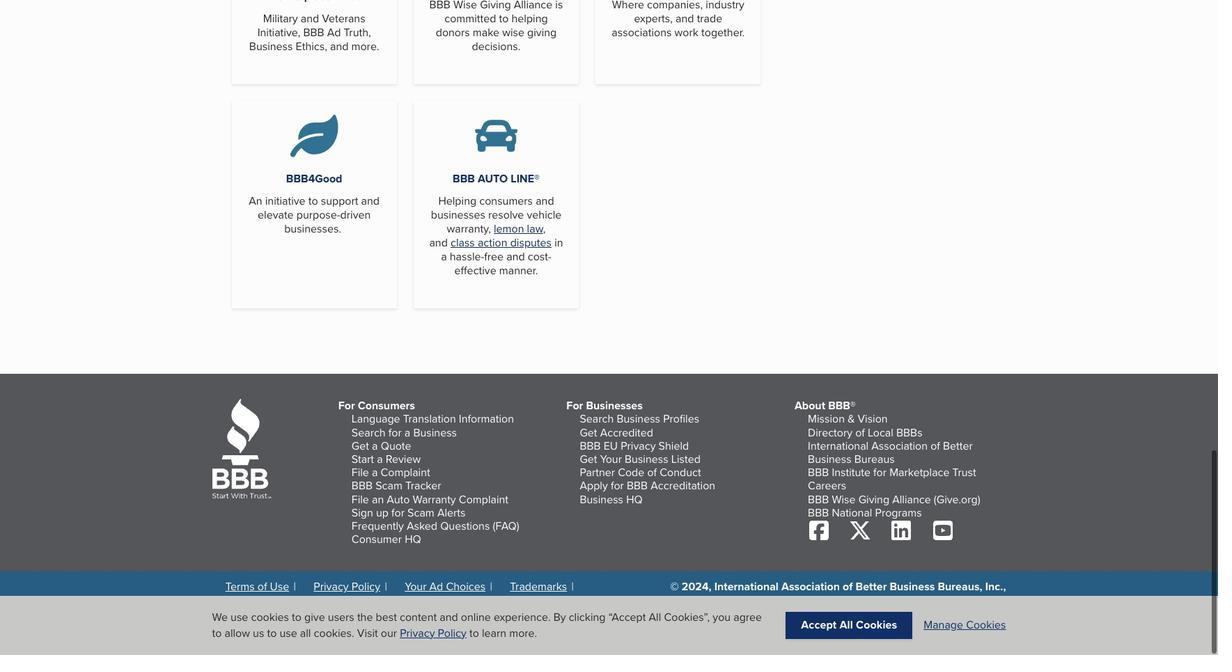 Task type: vqa. For each thing, say whether or not it's contained in the screenshot.
bottommost International
yes



Task type: locate. For each thing, give the bounding box(es) containing it.
use
[[270, 579, 289, 595]]

online
[[461, 610, 491, 626]]

1 vertical spatial wise
[[832, 492, 856, 508]]

bbb right initiative,
[[303, 25, 325, 41]]

0 horizontal spatial more.
[[352, 39, 379, 55]]

0 vertical spatial complaint
[[381, 465, 431, 481]]

for for language
[[338, 398, 355, 414]]

to left the give
[[292, 610, 302, 626]]

1 horizontal spatial all
[[840, 618, 854, 634]]

0 horizontal spatial complaint
[[381, 465, 431, 481]]

1 cookies from the left
[[857, 618, 898, 634]]

marketplace up bbb wise giving alliance (give.org) link
[[890, 465, 950, 481]]

resolve
[[489, 207, 524, 223]]

privacy inside for businesses search business profiles get accredited bbb eu privacy shield get your business listed partner code of conduct apply for bbb accreditation business hq
[[621, 438, 656, 454]]

1 horizontal spatial privacy
[[400, 626, 435, 642]]

experience.
[[494, 610, 551, 626]]

0 vertical spatial bureaus,
[[938, 579, 983, 595]]

1 horizontal spatial complaint
[[459, 492, 509, 508]]

2 horizontal spatial policy
[[438, 626, 467, 642]]

the left trust,
[[923, 620, 940, 636]]

1 horizontal spatial international
[[809, 438, 869, 454]]

for businesses link
[[567, 398, 643, 414]]

bureaus, left used
[[858, 633, 903, 649]]

0 vertical spatial policy
[[352, 579, 381, 595]]

policy up the best
[[352, 579, 381, 595]]

cookies inside manage cookies button
[[967, 618, 1007, 634]]

profiles
[[664, 412, 700, 428]]

privacy policy link right the our
[[400, 626, 467, 642]]

1 horizontal spatial more.
[[510, 626, 537, 642]]

1 horizontal spatial hq
[[627, 492, 643, 508]]

1 horizontal spatial for
[[567, 398, 584, 414]]

1 vertical spatial policy
[[290, 597, 319, 613]]

0 horizontal spatial ad
[[327, 25, 341, 41]]

hq inside for businesses search business profiles get accredited bbb eu privacy shield get your business listed partner code of conduct apply for bbb accreditation business hq
[[627, 492, 643, 508]]

1 horizontal spatial bureaus,
[[938, 579, 983, 595]]

auto
[[387, 492, 410, 508]]

1 vertical spatial in
[[958, 593, 967, 609]]

all right inc.
[[993, 606, 1007, 622]]

for inside for businesses search business profiles get accredited bbb eu privacy shield get your business listed partner code of conduct apply for bbb accreditation business hq
[[611, 478, 624, 494]]

2 horizontal spatial international
[[942, 620, 1007, 636]]

for inside for consumers language translation information search for a business get a quote start a review file a complaint bbb scam tracker file an auto warranty complaint sign up for scam alerts frequently asked questions (faq) consumer hq
[[338, 398, 355, 414]]

use right we
[[231, 610, 248, 626]]

and inside "in a hassle-free and cost- effective manner."
[[507, 249, 525, 265]]

trust,
[[942, 606, 970, 622]]

policy for privacy policy to learn more.
[[438, 626, 467, 642]]

cookies down 'bureau'
[[857, 618, 898, 634]]

1 horizontal spatial wise
[[832, 492, 856, 508]]

lemon law link
[[494, 221, 543, 237]]

0 horizontal spatial policy
[[290, 597, 319, 613]]

giving up make
[[480, 0, 511, 13]]

ad inside military and veterans initiative, bbb ad truth, business ethics, and more.
[[327, 25, 341, 41]]

1 vertical spatial privacy policy link
[[400, 626, 467, 642]]

cost-
[[528, 249, 552, 265]]

bbb inside bbb wise giving alliance is committed to helping donors make wise giving decisions.
[[430, 0, 451, 13]]

partner
[[580, 465, 615, 481]]

1 vertical spatial file
[[352, 492, 369, 508]]

by
[[554, 610, 566, 626]]

0 horizontal spatial association
[[702, 633, 760, 649]]

to
[[499, 11, 509, 27], [309, 193, 318, 209], [292, 610, 302, 626], [212, 626, 222, 642], [267, 626, 277, 642], [470, 626, 479, 642]]

business inside military and veterans initiative, bbb ad truth, business ethics, and more.
[[249, 39, 293, 55]]

all inside we use cookies to give users the best content and online experience. by clicking "accept all cookies", you agree to allow us to use all cookies. visit our
[[649, 610, 662, 626]]

file left an
[[352, 492, 369, 508]]

file
[[352, 465, 369, 481], [352, 492, 369, 508]]

lemon law
[[494, 221, 543, 237]]

bbb up helping
[[453, 171, 475, 187]]

trademarks hyperlinking policy
[[226, 579, 567, 613]]

institute inside '© 2024, international association of better business bureaus, inc., separately incorporated better business bureau organizations in the us, canada and mexico and bbb institute for marketplace trust, inc. all rights reserved. *in canada, trademark(s) of the international association of better business bureaus, used under license.'
[[815, 606, 857, 622]]

1 vertical spatial your
[[405, 579, 427, 595]]

0 horizontal spatial alliance
[[514, 0, 553, 13]]

2 horizontal spatial all
[[993, 606, 1007, 622]]

the left the best
[[357, 610, 373, 626]]

0 vertical spatial wise
[[454, 0, 477, 13]]

giving
[[528, 25, 557, 41]]

1 vertical spatial alliance
[[893, 492, 932, 508]]

in
[[555, 235, 564, 251], [958, 593, 967, 609]]

elevate purpose-
[[258, 207, 341, 223]]

terms of use link
[[226, 579, 289, 595]]

1 horizontal spatial your
[[601, 452, 622, 468]]

in inside '© 2024, international association of better business bureaus, inc., separately incorporated better business bureau organizations in the us, canada and mexico and bbb institute for marketplace trust, inc. all rights reserved. *in canada, trademark(s) of the international association of better business bureaus, used under license.'
[[958, 593, 967, 609]]

in right ,
[[555, 235, 564, 251]]

for left 'consumers'
[[338, 398, 355, 414]]

1 horizontal spatial in
[[958, 593, 967, 609]]

bbb wise giving alliance is committed to helping donors make wise giving decisions.
[[430, 0, 563, 55]]

for left 'businesses'
[[567, 398, 584, 414]]

search up eu
[[580, 412, 614, 428]]

privacy policy link up the users
[[314, 579, 381, 595]]

1 horizontal spatial cookies
[[967, 618, 1007, 634]]

incorporated
[[697, 593, 762, 609]]

warranty
[[413, 492, 456, 508]]

2 horizontal spatial association
[[872, 438, 928, 454]]

hyperlinking
[[226, 597, 287, 613]]

to right us
[[267, 626, 277, 642]]

privacy for privacy policy
[[314, 579, 349, 595]]

0 vertical spatial privacy
[[621, 438, 656, 454]]

scam
[[376, 478, 403, 494], [408, 505, 435, 521]]

1 horizontal spatial policy
[[352, 579, 381, 595]]

bbb®
[[829, 398, 856, 414]]

policy up all
[[290, 597, 319, 613]]

local
[[868, 425, 894, 441]]

a
[[441, 249, 447, 265], [405, 425, 411, 441], [372, 438, 378, 454], [377, 452, 383, 468], [372, 465, 378, 481]]

1 file from the top
[[352, 465, 369, 481]]

accreditation
[[651, 478, 716, 494]]

all right the accept
[[840, 618, 854, 634]]

learn
[[482, 626, 507, 642]]

more. right learn
[[510, 626, 537, 642]]

listed
[[672, 452, 701, 468]]

manage cookies
[[924, 618, 1007, 634]]

alliance down bbb institute for marketplace trust link
[[893, 492, 932, 508]]

1 vertical spatial ad
[[430, 579, 443, 595]]

asked
[[407, 519, 438, 535]]

all inside button
[[840, 618, 854, 634]]

association up the accept
[[782, 579, 841, 595]]

the left us,
[[970, 593, 986, 609]]

file down get a quote link
[[352, 465, 369, 481]]

donors
[[436, 25, 470, 41]]

ad left truth,
[[327, 25, 341, 41]]

alliance inside about bbb® mission & vision directory of local bbbs international association of better business bureaus bbb institute for marketplace trust careers bbb wise giving alliance (give.org) bbb national programs
[[893, 492, 932, 508]]

hq inside for consumers language translation information search for a business get a quote start a review file a complaint bbb scam tracker file an auto warranty complaint sign up for scam alerts frequently asked questions (faq) consumer hq
[[405, 532, 422, 548]]

give
[[305, 610, 325, 626]]

search up start
[[352, 425, 386, 441]]

inc.,
[[986, 579, 1007, 595]]

class action disputes
[[451, 235, 552, 251]]

2 vertical spatial association
[[702, 633, 760, 649]]

your ad choices
[[405, 579, 486, 595]]

1 vertical spatial marketplace
[[877, 606, 939, 622]]

ad left choices
[[430, 579, 443, 595]]

0 horizontal spatial bureaus,
[[858, 633, 903, 649]]

bbb up 'sign'
[[352, 478, 373, 494]]

businesses
[[586, 398, 643, 414]]

language
[[352, 412, 400, 428]]

of right code
[[648, 465, 657, 481]]

review
[[386, 452, 421, 468]]

association inside about bbb® mission & vision directory of local bbbs international association of better business bureaus bbb institute for marketplace trust careers bbb wise giving alliance (give.org) bbb national programs
[[872, 438, 928, 454]]

policy right content
[[438, 626, 467, 642]]

of up accept all cookies
[[843, 579, 853, 595]]

cookies
[[251, 610, 289, 626]]

your down get accredited link
[[601, 452, 622, 468]]

0 vertical spatial hq
[[627, 492, 643, 508]]

1 vertical spatial giving
[[859, 492, 890, 508]]

0 horizontal spatial hq
[[405, 532, 422, 548]]

0 horizontal spatial privacy policy link
[[314, 579, 381, 595]]

0 horizontal spatial your
[[405, 579, 427, 595]]

for inside for businesses search business profiles get accredited bbb eu privacy shield get your business listed partner code of conduct apply for bbb accreditation business hq
[[567, 398, 584, 414]]

hq down code
[[627, 492, 643, 508]]

bbb up the donors
[[430, 0, 451, 13]]

1 vertical spatial scam
[[408, 505, 435, 521]]

cookies down us,
[[967, 618, 1007, 634]]

industry
[[706, 0, 745, 13]]

more.
[[352, 39, 379, 55], [510, 626, 537, 642]]

0 vertical spatial in
[[555, 235, 564, 251]]

0 vertical spatial marketplace
[[890, 465, 950, 481]]

0 vertical spatial ad
[[327, 25, 341, 41]]

2 cookies from the left
[[967, 618, 1007, 634]]

of down organizations
[[910, 620, 920, 636]]

0 horizontal spatial international
[[715, 579, 779, 595]]

trust
[[953, 465, 977, 481]]

marketplace up used
[[877, 606, 939, 622]]

association down you
[[702, 633, 760, 649]]

0 horizontal spatial in
[[555, 235, 564, 251]]

license.
[[966, 633, 1007, 649]]

warranty,
[[447, 221, 491, 237]]

bbb inside for consumers language translation information search for a business get a quote start a review file a complaint bbb scam tracker file an auto warranty complaint sign up for scam alerts frequently asked questions (faq) consumer hq
[[352, 478, 373, 494]]

1 horizontal spatial alliance
[[893, 492, 932, 508]]

bureaus, up trust,
[[938, 579, 983, 595]]

is
[[556, 0, 563, 13]]

bbb right reserved.
[[790, 606, 812, 622]]

cookies",
[[665, 610, 710, 626]]

2 for from the left
[[567, 398, 584, 414]]

tracker
[[406, 478, 441, 494]]

a up an
[[372, 465, 378, 481]]

a left hassle-
[[441, 249, 447, 265]]

use left all
[[280, 626, 297, 642]]

of
[[856, 425, 866, 441], [931, 438, 941, 454], [648, 465, 657, 481], [258, 579, 267, 595], [843, 579, 853, 595], [910, 620, 920, 636], [763, 633, 773, 649]]

giving down bbb institute for marketplace trust link
[[859, 492, 890, 508]]

2 horizontal spatial privacy
[[621, 438, 656, 454]]

0 vertical spatial institute
[[832, 465, 871, 481]]

bbb left eu
[[580, 438, 601, 454]]

©
[[671, 579, 679, 595]]

all down 'separately'
[[649, 610, 662, 626]]

lemon
[[494, 221, 524, 237]]

to left "helping"
[[499, 11, 509, 27]]

0 vertical spatial scam
[[376, 478, 403, 494]]

class
[[451, 235, 475, 251]]

in left inc.
[[958, 593, 967, 609]]

1 vertical spatial privacy
[[314, 579, 349, 595]]

to down bbb4good link
[[309, 193, 318, 209]]

a inside "in a hassle-free and cost- effective manner."
[[441, 249, 447, 265]]

your up content
[[405, 579, 427, 595]]

trademark(s)
[[843, 620, 907, 636]]

file a complaint link
[[352, 465, 431, 481]]

auto
[[478, 171, 508, 187]]

1 horizontal spatial giving
[[859, 492, 890, 508]]

2 vertical spatial privacy
[[400, 626, 435, 642]]

0 vertical spatial international
[[809, 438, 869, 454]]

inc.
[[973, 606, 991, 622]]

1 vertical spatial hq
[[405, 532, 422, 548]]

international inside about bbb® mission & vision directory of local bbbs international association of better business bureaus bbb institute for marketplace trust careers bbb wise giving alliance (give.org) bbb national programs
[[809, 438, 869, 454]]

policy inside trademarks hyperlinking policy
[[290, 597, 319, 613]]

military
[[263, 11, 298, 27]]

companies,
[[648, 0, 703, 13]]

bbb auto line®
[[453, 171, 540, 187]]

institute
[[832, 465, 871, 481], [815, 606, 857, 622]]

0 vertical spatial association
[[872, 438, 928, 454]]

0 horizontal spatial scam
[[376, 478, 403, 494]]

privacy policy to learn more.
[[400, 626, 537, 642]]

bbb4good link
[[286, 171, 343, 187]]

apply for bbb accreditation link
[[580, 478, 716, 494]]

in inside "in a hassle-free and cost- effective manner."
[[555, 235, 564, 251]]

more. down veterans on the top left of the page
[[352, 39, 379, 55]]

information
[[459, 412, 514, 428]]

of inside for businesses search business profiles get accredited bbb eu privacy shield get your business listed partner code of conduct apply for bbb accreditation business hq
[[648, 465, 657, 481]]

used
[[906, 633, 930, 649]]

alerts
[[438, 505, 466, 521]]

1 vertical spatial more.
[[510, 626, 537, 642]]

0 horizontal spatial cookies
[[857, 618, 898, 634]]

the
[[970, 593, 986, 609], [357, 610, 373, 626], [923, 620, 940, 636]]

bbb image
[[212, 400, 272, 500]]

0 horizontal spatial wise
[[454, 0, 477, 13]]

hq down sign up for scam alerts link
[[405, 532, 422, 548]]

0 horizontal spatial privacy
[[314, 579, 349, 595]]

0 vertical spatial more.
[[352, 39, 379, 55]]

get inside for consumers language translation information search for a business get a quote start a review file a complaint bbb scam tracker file an auto warranty complaint sign up for scam alerts frequently asked questions (faq) consumer hq
[[352, 438, 369, 454]]

association
[[872, 438, 928, 454], [782, 579, 841, 595], [702, 633, 760, 649]]

cookies inside accept all cookies button
[[857, 618, 898, 634]]

to inside bbb4good an initiative to support and elevate purpose-driven businesses.
[[309, 193, 318, 209]]

wise inside about bbb® mission & vision directory of local bbbs international association of better business bureaus bbb institute for marketplace trust careers bbb wise giving alliance (give.org) bbb national programs
[[832, 492, 856, 508]]

for for search
[[567, 398, 584, 414]]

a left quote
[[372, 438, 378, 454]]

1 vertical spatial institute
[[815, 606, 857, 622]]

for inside '© 2024, international association of better business bureaus, inc., separately incorporated better business bureau organizations in the us, canada and mexico and bbb institute for marketplace trust, inc. all rights reserved. *in canada, trademark(s) of the international association of better business bureaus, used under license.'
[[860, 606, 874, 622]]

0 vertical spatial giving
[[480, 0, 511, 13]]

use
[[231, 610, 248, 626], [280, 626, 297, 642]]

of right bbbs
[[931, 438, 941, 454]]

0 horizontal spatial search
[[352, 425, 386, 441]]

0 horizontal spatial the
[[357, 610, 373, 626]]

1 horizontal spatial ad
[[430, 579, 443, 595]]

eu
[[604, 438, 618, 454]]

better
[[944, 438, 973, 454], [856, 579, 888, 595], [765, 593, 796, 609], [776, 633, 807, 649]]

0 horizontal spatial for
[[338, 398, 355, 414]]

1 for from the left
[[338, 398, 355, 414]]

and inside we use cookies to give users the best content and online experience. by clicking "accept all cookies", you agree to allow us to use all cookies. visit our
[[440, 610, 458, 626]]

0 vertical spatial alliance
[[514, 0, 553, 13]]

0 horizontal spatial giving
[[480, 0, 511, 13]]

0 horizontal spatial all
[[649, 610, 662, 626]]

all
[[993, 606, 1007, 622], [649, 610, 662, 626], [840, 618, 854, 634]]

0 vertical spatial file
[[352, 465, 369, 481]]

for
[[389, 425, 402, 441], [874, 465, 887, 481], [611, 478, 624, 494], [392, 505, 405, 521], [860, 606, 874, 622]]

accredited
[[601, 425, 654, 441]]

policy for privacy policy
[[352, 579, 381, 595]]

under
[[933, 633, 963, 649]]

2 vertical spatial policy
[[438, 626, 467, 642]]

initiative,
[[258, 25, 301, 41]]

1 horizontal spatial privacy policy link
[[400, 626, 467, 642]]

alliance left is
[[514, 0, 553, 13]]

we use cookies to give users the best content and online experience. by clicking "accept all cookies", you agree to allow us to use all cookies. visit our
[[212, 610, 763, 642]]

bbb left national
[[809, 492, 830, 508]]

effective
[[455, 263, 497, 279]]

1 horizontal spatial association
[[782, 579, 841, 595]]

privacy policy link
[[314, 579, 381, 595], [400, 626, 467, 642]]

0 vertical spatial your
[[601, 452, 622, 468]]

giving inside about bbb® mission & vision directory of local bbbs international association of better business bureaus bbb institute for marketplace trust careers bbb wise giving alliance (give.org) bbb national programs
[[859, 492, 890, 508]]

association up bbb institute for marketplace trust link
[[872, 438, 928, 454]]

1 horizontal spatial search
[[580, 412, 614, 428]]

consumer hq link
[[352, 532, 422, 548]]



Task type: describe. For each thing, give the bounding box(es) containing it.
and inside where companies, industry experts, and trade associations work together.
[[676, 11, 695, 27]]

driven
[[341, 207, 371, 223]]

terms of use
[[226, 579, 289, 595]]

bbb auto line® link
[[453, 171, 540, 187]]

get your business listed link
[[580, 452, 701, 468]]

all
[[300, 626, 311, 642]]

&
[[848, 412, 855, 428]]

bbb national programs link
[[809, 505, 923, 521]]

cookies.
[[314, 626, 355, 642]]

class action disputes link
[[451, 235, 552, 251]]

code
[[618, 465, 645, 481]]

a up review in the left of the page
[[405, 425, 411, 441]]

vehicle
[[527, 207, 562, 223]]

1 vertical spatial association
[[782, 579, 841, 595]]

support
[[321, 193, 359, 209]]

about bbb® mission & vision directory of local bbbs international association of better business bureaus bbb institute for marketplace trust careers bbb wise giving alliance (give.org) bbb national programs
[[795, 398, 981, 521]]

all inside '© 2024, international association of better business bureaus, inc., separately incorporated better business bureau organizations in the us, canada and mexico and bbb institute for marketplace trust, inc. all rights reserved. *in canada, trademark(s) of the international association of better business bureaus, used under license.'
[[993, 606, 1007, 622]]

search for a business link
[[352, 425, 457, 441]]

,
[[543, 221, 546, 237]]

trade
[[697, 11, 723, 27]]

bbb scam tracker link
[[352, 478, 441, 494]]

(give.org)
[[934, 492, 981, 508]]

canada
[[666, 606, 705, 622]]

better inside about bbb® mission & vision directory of local bbbs international association of better business bureaus bbb institute for marketplace trust careers bbb wise giving alliance (give.org) bbb national programs
[[944, 438, 973, 454]]

0 horizontal spatial use
[[231, 610, 248, 626]]

bureau
[[847, 593, 884, 609]]

ethics,
[[296, 39, 327, 55]]

privacy for privacy policy to learn more.
[[400, 626, 435, 642]]

about
[[795, 398, 826, 414]]

the inside we use cookies to give users the best content and online experience. by clicking "accept all cookies", you agree to allow us to use all cookies. visit our
[[357, 610, 373, 626]]

national
[[832, 505, 873, 521]]

bbb down get your business listed "link"
[[627, 478, 648, 494]]

of left use
[[258, 579, 267, 595]]

in a hassle-free and cost- effective manner.
[[441, 235, 564, 279]]

up
[[376, 505, 389, 521]]

for inside about bbb® mission & vision directory of local bbbs international association of better business bureaus bbb institute for marketplace trust careers bbb wise giving alliance (give.org) bbb national programs
[[874, 465, 887, 481]]

consumers
[[358, 398, 415, 414]]

1 horizontal spatial use
[[280, 626, 297, 642]]

committed
[[445, 11, 497, 27]]

conduct
[[660, 465, 702, 481]]

of left *in
[[763, 633, 773, 649]]

for consumers language translation information search for a business get a quote start a review file a complaint bbb scam tracker file an auto warranty complaint sign up for scam alerts frequently asked questions (faq) consumer hq
[[338, 398, 520, 548]]

best
[[376, 610, 397, 626]]

(faq)
[[493, 519, 520, 535]]

1 horizontal spatial the
[[923, 620, 940, 636]]

programs
[[876, 505, 923, 521]]

2 vertical spatial international
[[942, 620, 1007, 636]]

"accept
[[609, 610, 646, 626]]

international association of better business bureaus link
[[809, 438, 973, 468]]

visit
[[357, 626, 378, 642]]

marketplace inside about bbb® mission & vision directory of local bbbs international association of better business bureaus bbb institute for marketplace trust careers bbb wise giving alliance (give.org) bbb national programs
[[890, 465, 950, 481]]

2 horizontal spatial the
[[970, 593, 986, 609]]

mission & vision link
[[809, 412, 888, 428]]

mission
[[809, 412, 845, 428]]

make
[[473, 25, 500, 41]]

giving inside bbb wise giving alliance is committed to helping donors make wise giving decisions.
[[480, 0, 511, 13]]

directory
[[809, 425, 853, 441]]

organizations
[[886, 593, 955, 609]]

get a quote link
[[352, 438, 412, 454]]

careers link
[[809, 478, 847, 494]]

2 file from the top
[[352, 492, 369, 508]]

businesses.
[[284, 221, 342, 237]]

frequently
[[352, 519, 404, 535]]

accept
[[802, 618, 837, 634]]

our
[[381, 626, 397, 642]]

vision
[[858, 412, 888, 428]]

of right & in the bottom of the page
[[856, 425, 866, 441]]

1 vertical spatial bureaus,
[[858, 633, 903, 649]]

businesses
[[431, 207, 486, 223]]

1 vertical spatial international
[[715, 579, 779, 595]]

partner code of conduct link
[[580, 465, 702, 481]]

alliance inside bbb wise giving alliance is committed to helping donors make wise giving decisions.
[[514, 0, 553, 13]]

users
[[328, 610, 355, 626]]

allow
[[225, 626, 250, 642]]

0 vertical spatial privacy policy link
[[314, 579, 381, 595]]

get accredited link
[[580, 425, 654, 441]]

content
[[400, 610, 437, 626]]

business inside for consumers language translation information search for a business get a quote start a review file a complaint bbb scam tracker file an auto warranty complaint sign up for scam alerts frequently asked questions (faq) consumer hq
[[414, 425, 457, 441]]

1 vertical spatial complaint
[[459, 492, 509, 508]]

careers
[[809, 478, 847, 494]]

bbb inside '© 2024, international association of better business bureaus, inc., separately incorporated better business bureau organizations in the us, canada and mexico and bbb institute for marketplace trust, inc. all rights reserved. *in canada, trademark(s) of the international association of better business bureaus, used under license.'
[[790, 606, 812, 622]]

bbb4good an initiative to support and elevate purpose-driven businesses.
[[249, 171, 380, 237]]

to inside bbb wise giving alliance is committed to helping donors make wise giving decisions.
[[499, 11, 509, 27]]

consumer
[[352, 532, 402, 548]]

2024,
[[682, 579, 712, 595]]

directory of local bbbs link
[[809, 425, 923, 441]]

clicking
[[569, 610, 606, 626]]

a right start
[[377, 452, 383, 468]]

hassle-
[[450, 249, 485, 265]]

and inside , and
[[430, 235, 448, 251]]

bbb down directory
[[809, 465, 830, 481]]

action
[[478, 235, 508, 251]]

wise
[[503, 25, 525, 41]]

file an auto warranty complaint link
[[352, 492, 509, 508]]

manage cookies button
[[924, 618, 1007, 634]]

and inside helping consumers and businesses resolve vehicle warranty,
[[536, 193, 555, 209]]

1 horizontal spatial scam
[[408, 505, 435, 521]]

canada,
[[799, 620, 841, 636]]

to left learn
[[470, 626, 479, 642]]

institute inside about bbb® mission & vision directory of local bbbs international association of better business bureaus bbb institute for marketplace trust careers bbb wise giving alliance (give.org) bbb national programs
[[832, 465, 871, 481]]

bbbs
[[897, 425, 923, 441]]

search inside for consumers language translation information search for a business get a quote start a review file a complaint bbb scam tracker file an auto warranty complaint sign up for scam alerts frequently asked questions (faq) consumer hq
[[352, 425, 386, 441]]

questions
[[441, 519, 490, 535]]

decisions.
[[472, 39, 521, 55]]

shield
[[659, 438, 689, 454]]

your inside for businesses search business profiles get accredited bbb eu privacy shield get your business listed partner code of conduct apply for bbb accreditation business hq
[[601, 452, 622, 468]]

to left allow
[[212, 626, 222, 642]]

wise inside bbb wise giving alliance is committed to helping donors make wise giving decisions.
[[454, 0, 477, 13]]

more. inside military and veterans initiative, bbb ad truth, business ethics, and more.
[[352, 39, 379, 55]]

and inside bbb4good an initiative to support and elevate purpose-driven businesses.
[[361, 193, 380, 209]]

bureaus
[[855, 452, 895, 468]]

marketplace inside '© 2024, international association of better business bureaus, inc., separately incorporated better business bureau organizations in the us, canada and mexico and bbb institute for marketplace trust, inc. all rights reserved. *in canada, trademark(s) of the international association of better business bureaus, used under license.'
[[877, 606, 939, 622]]

an
[[249, 193, 263, 209]]

where companies, industry experts, and trade associations work together.
[[612, 0, 745, 41]]

bbb inside military and veterans initiative, bbb ad truth, business ethics, and more.
[[303, 25, 325, 41]]

search inside for businesses search business profiles get accredited bbb eu privacy shield get your business listed partner code of conduct apply for bbb accreditation business hq
[[580, 412, 614, 428]]

accept all cookies
[[802, 618, 898, 634]]

business inside about bbb® mission & vision directory of local bbbs international association of better business bureaus bbb institute for marketplace trust careers bbb wise giving alliance (give.org) bbb national programs
[[809, 452, 852, 468]]

about bbb® link
[[795, 398, 856, 414]]

bbb down careers
[[809, 505, 830, 521]]

we
[[212, 610, 228, 626]]

agree
[[734, 610, 763, 626]]



